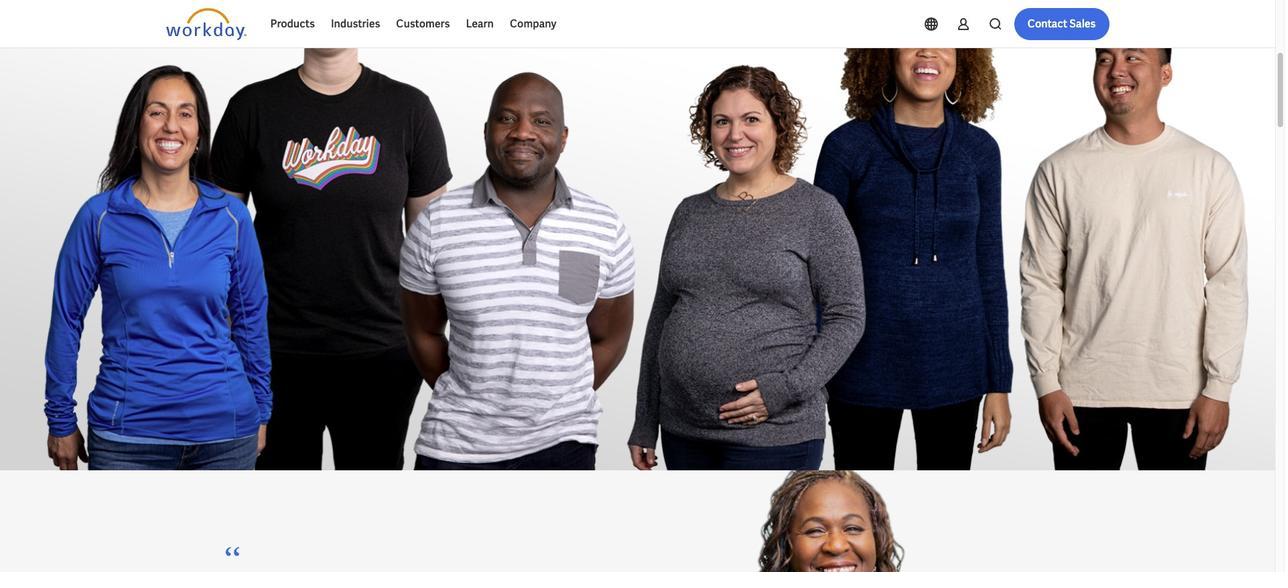 Task type: vqa. For each thing, say whether or not it's contained in the screenshot.
of
no



Task type: describe. For each thing, give the bounding box(es) containing it.
contact sales link
[[1014, 8, 1109, 40]]

products
[[270, 17, 315, 31]]

customers
[[396, 17, 450, 31]]

contact sales
[[1028, 17, 1096, 31]]

products button
[[262, 8, 323, 40]]

customers button
[[388, 8, 458, 40]]

sales
[[1069, 17, 1096, 31]]

learn
[[466, 17, 494, 31]]

contact
[[1028, 17, 1067, 31]]



Task type: locate. For each thing, give the bounding box(es) containing it.
industries
[[331, 17, 380, 31]]

company button
[[502, 8, 564, 40]]

industries button
[[323, 8, 388, 40]]

go to the homepage image
[[166, 8, 246, 40]]

learn button
[[458, 8, 502, 40]]

company
[[510, 17, 556, 31]]



